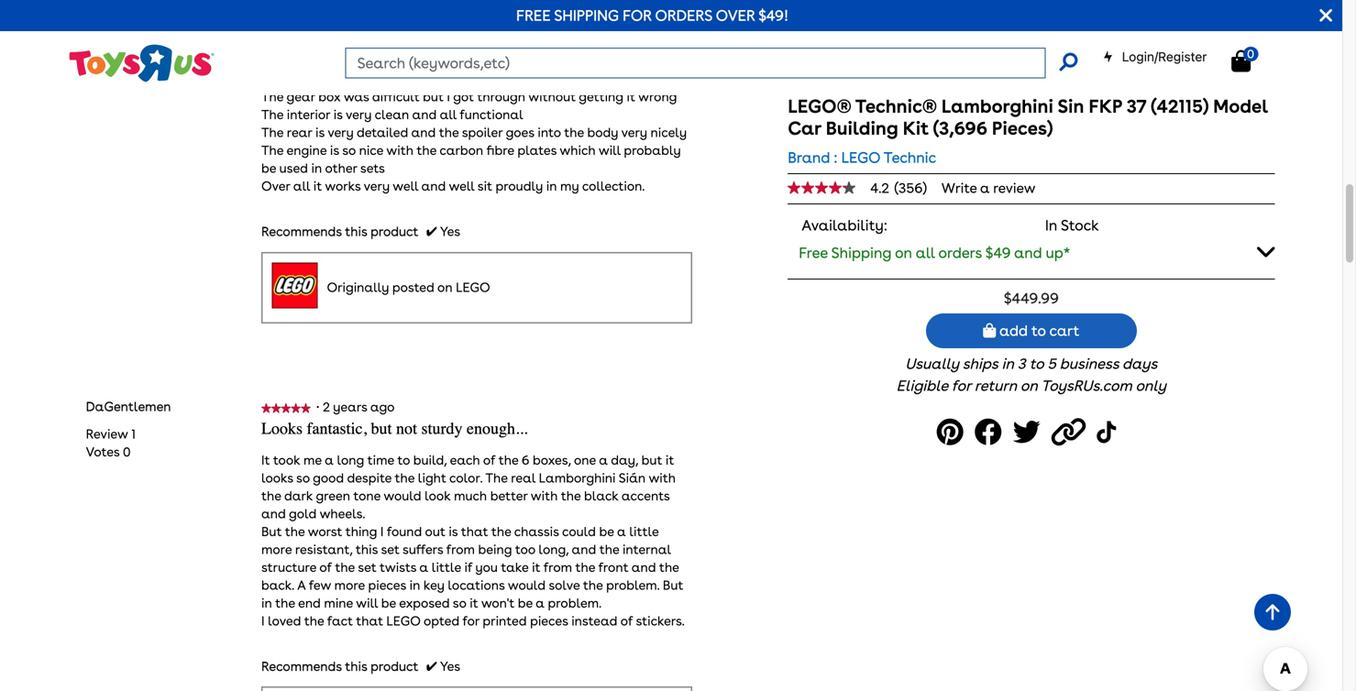 Task type: locate. For each thing, give the bounding box(es) containing it.
instead
[[572, 613, 618, 629]]

boxes
[[491, 17, 526, 33], [509, 53, 544, 69]]

be up 'grill'
[[395, 17, 410, 33]]

3 it from the top
[[261, 452, 270, 468]]

2 recommends this product ✔ yes from the top
[[261, 659, 461, 674]]

fibre
[[487, 143, 514, 158]]

1 vertical spatial lamborghini
[[539, 470, 616, 486]]

and left up*
[[1015, 244, 1043, 262]]

suffers
[[403, 542, 443, 558]]

recommends this product ✔ yes for the gear box was difficult but i got through without getting it wrong
[[261, 224, 461, 239]]

1 horizontal spatial little
[[630, 524, 659, 540]]

i right thing on the bottom left
[[381, 524, 384, 540]]

this inside it took me a long time to build, each of the 6 boxes, one a day, but it looks so good despite the light color. the real lamborghini sián with the dark green tone would look much better with the black accents and gold wheels. but the worst thing i found out is that the chassis could be a little more resistant, this set suffers from being too long, and the internal structure of the set twists a little if you take it from the front and the back. a few more pieces in key locations would solve the problem. but in the end mine will be exposed so it won't be a problem. i loved the fact that lego opted for printed pieces instead of stickers.
[[356, 542, 378, 558]]

✔
[[426, 224, 437, 239], [426, 659, 437, 674]]

product for the gear box was difficult but i got through without getting it wrong
[[371, 224, 419, 239]]

that
[[347, 53, 374, 69], [461, 524, 488, 540], [356, 613, 383, 629]]

orders
[[655, 6, 713, 24]]

★★★★★
[[261, 403, 311, 414], [261, 403, 311, 414]]

a right the one
[[599, 452, 608, 468]]

0 vertical spatial you
[[377, 53, 399, 69]]

this for it took me a long time to build, each of the 6 boxes, one a day, but it looks so good despite the light color. the real lamborghini sián with the dark green tone would look much better with the black accents and gold wheels. but the worst thing i found out is that the chassis could be a little more resistant, this set suffers from being too long, and the internal structure of the set twists a little if you take it from the front and the back. a few more pieces in key locations would solve the problem. but in the end mine will be exposed so it won't be a problem. i loved the fact that lego opted for printed pieces instead of stickers.
[[345, 659, 367, 674]]

from down long, at left
[[544, 560, 572, 575]]

1 vertical spatial on
[[438, 280, 453, 295]]

sián inside you take the top of to be show the six boxes it looks just like the grill of the sián it is annoying that you have take all the boxes out to get the instructions ruining the presentation the gear box was difficult but i got through without getting it wrong the interior is very clean and all functional the rear is very detailed and the spoiler goes into the body very nicely the engine is so nice with the carbon fibre plates which will probably be used in other sets over all it works very well and well sit proudly in my collection.
[[446, 35, 473, 51]]

0 vertical spatial looks
[[273, 35, 305, 51]]

0 vertical spatial ✔
[[426, 224, 437, 239]]

None search field
[[346, 48, 1078, 78]]

copy a link to lego® technic® lamborghini sin fkp 37 (42115) model car building kit (3,696 pieces) image
[[1052, 412, 1092, 453]]

0 vertical spatial recommends this product ✔ yes
[[261, 224, 461, 239]]

is down look
[[449, 524, 458, 540]]

1
[[131, 426, 136, 442]]

the left gear
[[261, 89, 284, 105]]

1 vertical spatial recommends
[[261, 659, 342, 674]]

0 horizontal spatial will
[[356, 596, 378, 611]]

1 horizontal spatial sián
[[619, 470, 646, 486]]

1 vertical spatial but
[[371, 419, 392, 438]]

and left the gold
[[261, 506, 286, 522]]

product down exposed
[[371, 659, 419, 674]]

create a pinterest pin for lego® technic® lamborghini sin fkp 37 (42115) model car building kit (3,696 pieces) image
[[937, 412, 969, 453]]

0 vertical spatial out
[[547, 53, 568, 69]]

very
[[346, 107, 372, 122], [328, 125, 354, 140], [622, 125, 648, 140], [364, 178, 390, 194]]

2
[[323, 399, 330, 415]]

yes
[[440, 224, 461, 239], [440, 659, 461, 674]]

would down light
[[384, 488, 422, 504]]

on for shipping
[[895, 244, 913, 262]]

took
[[273, 452, 300, 468]]

0 horizontal spatial on
[[438, 280, 453, 295]]

1 product from the top
[[371, 224, 419, 239]]

for inside usually ships in 3 to 5 business days eligible for return on toysrus.com only
[[952, 377, 971, 395]]

0 horizontal spatial with
[[387, 143, 414, 158]]

1 horizontal spatial you
[[476, 560, 498, 575]]

difficult
[[372, 89, 420, 105]]

with down detailed
[[387, 143, 414, 158]]

that up ruining
[[347, 53, 374, 69]]

which
[[560, 143, 596, 158]]

on
[[895, 244, 913, 262], [438, 280, 453, 295], [1021, 377, 1038, 395]]

yes up the originally posted on lego
[[440, 224, 461, 239]]

review 1 votes 0
[[86, 426, 136, 460]]

lego
[[842, 149, 881, 166], [456, 280, 490, 295], [387, 613, 421, 629]]

0 vertical spatial from
[[447, 542, 475, 558]]

a right "won't"
[[536, 596, 545, 611]]

2 vertical spatial so
[[453, 596, 467, 611]]

sián inside it took me a long time to build, each of the 6 boxes, one a day, but it looks so good despite the light color. the real lamborghini sián with the dark green tone would look much better with the black accents and gold wheels. but the worst thing i found out is that the chassis could be a little more resistant, this set suffers from being too long, and the internal structure of the set twists a little if you take it from the front and the back. a few more pieces in key locations would solve the problem. but in the end mine will be exposed so it won't be a problem. i loved the fact that lego opted for printed pieces instead of stickers.
[[619, 470, 646, 486]]

but down presentation at the top
[[423, 89, 444, 105]]

i left the loved on the left of page
[[261, 613, 265, 629]]

the left carbon
[[417, 143, 437, 158]]

1 horizontal spatial lego
[[456, 280, 490, 295]]

take down too
[[501, 560, 529, 575]]

2 ✔ from the top
[[426, 659, 437, 674]]

2 vertical spatial that
[[356, 613, 383, 629]]

brand
[[788, 149, 830, 166]]

more
[[261, 542, 292, 558], [334, 578, 365, 593]]

1 well from the left
[[393, 178, 418, 194]]

it down you
[[261, 35, 270, 51]]

1 horizontal spatial more
[[334, 578, 365, 593]]

0 inside review 1 votes 0
[[123, 444, 131, 460]]

the right get
[[610, 53, 630, 69]]

body
[[588, 125, 619, 140]]

car
[[788, 117, 822, 139]]

on inside dropdown button
[[895, 244, 913, 262]]

in
[[311, 160, 322, 176], [547, 178, 557, 194], [1002, 355, 1014, 373], [410, 578, 420, 593], [261, 596, 272, 611]]

for
[[952, 377, 971, 395], [463, 613, 480, 629]]

1 vertical spatial sián
[[619, 470, 646, 486]]

you inside it took me a long time to build, each of the 6 boxes, one a day, but it looks so good despite the light color. the real lamborghini sián with the dark green tone would look much better with the black accents and gold wheels. but the worst thing i found out is that the chassis could be a little more resistant, this set suffers from being too long, and the internal structure of the set twists a little if you take it from the front and the back. a few more pieces in key locations would solve the problem. but in the end mine will be exposed so it won't be a problem. i loved the fact that lego opted for printed pieces instead of stickers.
[[476, 560, 498, 575]]

1 vertical spatial i
[[381, 524, 384, 540]]

recommends this product ✔ yes down fact
[[261, 659, 461, 674]]

that up being at the left
[[461, 524, 488, 540]]

up*
[[1046, 244, 1071, 262]]

2 yes from the top
[[440, 659, 461, 674]]

enough...
[[467, 419, 528, 438]]

this for the gear box was difficult but i got through without getting it wrong
[[345, 224, 367, 239]]

would up "won't"
[[508, 578, 546, 593]]

0 horizontal spatial set
[[358, 560, 377, 575]]

so up other
[[342, 143, 356, 158]]

for down ships
[[952, 377, 971, 395]]

for inside it took me a long time to build, each of the 6 boxes, one a day, but it looks so good despite the light color. the real lamborghini sián with the dark green tone would look much better with the black accents and gold wheels. but the worst thing i found out is that the chassis could be a little more resistant, this set suffers from being too long, and the internal structure of the set twists a little if you take it from the front and the back. a few more pieces in key locations would solve the problem. but in the end mine will be exposed so it won't be a problem. i loved the fact that lego opted for printed pieces instead of stickers.
[[463, 613, 480, 629]]

lamborghini left sin
[[942, 95, 1054, 117]]

1 horizontal spatial would
[[508, 578, 546, 593]]

will
[[599, 143, 621, 158], [356, 596, 378, 611]]

problem. down solve
[[548, 596, 602, 611]]

0 horizontal spatial for
[[463, 613, 480, 629]]

2 vertical spatial but
[[642, 452, 663, 468]]

sián down the six
[[446, 35, 473, 51]]

out
[[547, 53, 568, 69], [425, 524, 446, 540]]

be right could
[[599, 524, 614, 540]]

but right day, at the left of the page
[[642, 452, 663, 468]]

votes
[[86, 444, 120, 460]]

2 horizontal spatial take
[[501, 560, 529, 575]]

0 vertical spatial would
[[384, 488, 422, 504]]

share a link to lego® technic® lamborghini sin fkp 37 (42115) model car building kit (3,696 pieces) on twitter image
[[1013, 412, 1046, 453]]

used
[[279, 160, 308, 176]]

2 well from the left
[[449, 178, 475, 194]]

1 horizontal spatial out
[[547, 53, 568, 69]]

0 vertical spatial 0
[[1248, 47, 1255, 61]]

on right posted in the left top of the page
[[438, 280, 453, 295]]

1 recommends from the top
[[261, 224, 342, 239]]

i left got
[[447, 89, 450, 105]]

but
[[423, 89, 444, 105], [371, 419, 392, 438], [642, 452, 663, 468]]

2 horizontal spatial i
[[447, 89, 450, 105]]

solve
[[549, 578, 580, 593]]

0 horizontal spatial pieces
[[368, 578, 406, 593]]

take up just
[[286, 17, 314, 33]]

0 horizontal spatial so
[[296, 470, 310, 486]]

and
[[412, 107, 437, 122], [411, 125, 436, 140], [422, 178, 446, 194], [1015, 244, 1043, 262], [261, 506, 286, 522], [572, 542, 597, 558], [632, 560, 656, 575]]

take inside it took me a long time to build, each of the 6 boxes, one a day, but it looks so good despite the light color. the real lamborghini sián with the dark green tone would look much better with the black accents and gold wheels. but the worst thing i found out is that the chassis could be a little more resistant, this set suffers from being too long, and the internal structure of the set twists a little if you take it from the front and the back. a few more pieces in key locations would solve the problem. but in the end mine will be exposed so it won't be a problem. i loved the fact that lego opted for printed pieces instead of stickers.
[[501, 560, 529, 575]]

1 vertical spatial product
[[371, 659, 419, 674]]

out up without
[[547, 53, 568, 69]]

days
[[1123, 355, 1158, 373]]

0 horizontal spatial out
[[425, 524, 446, 540]]

take up presentation at the top
[[435, 53, 463, 69]]

0 horizontal spatial little
[[432, 560, 461, 575]]

1 vertical spatial but
[[663, 578, 684, 593]]

0 vertical spatial problem.
[[606, 578, 660, 593]]

1 ✔ from the top
[[426, 224, 437, 239]]

1 vertical spatial so
[[296, 470, 310, 486]]

1 horizontal spatial but
[[663, 578, 684, 593]]

business
[[1060, 355, 1119, 373]]

1 horizontal spatial will
[[599, 143, 621, 158]]

front
[[599, 560, 629, 575]]

write a review button
[[942, 180, 1036, 196]]

0 horizontal spatial from
[[447, 542, 475, 558]]

will inside you take the top of to be show the six boxes it looks just like the grill of the sián it is annoying that you have take all the boxes out to get the instructions ruining the presentation the gear box was difficult but i got through without getting it wrong the interior is very clean and all functional the rear is very detailed and the spoiler goes into the body very nicely the engine is so nice with the carbon fibre plates which will probably be used in other sets over all it works very well and well sit proudly in my collection.
[[599, 143, 621, 158]]

ago
[[370, 399, 395, 415]]

locations
[[448, 578, 505, 593]]

dark
[[284, 488, 313, 504]]

it
[[627, 89, 636, 105], [314, 178, 322, 194], [666, 452, 674, 468], [532, 560, 541, 575], [470, 596, 478, 611]]

1 horizontal spatial take
[[435, 53, 463, 69]]

1 horizontal spatial problem.
[[606, 578, 660, 593]]

1 vertical spatial ✔
[[426, 659, 437, 674]]

six
[[471, 17, 487, 33]]

1 vertical spatial pieces
[[530, 613, 568, 629]]

resistant,
[[295, 542, 353, 558]]

so up 'dark'
[[296, 470, 310, 486]]

1 recommends this product ✔ yes from the top
[[261, 224, 461, 239]]

despite
[[347, 470, 392, 486]]

0 up 'model'
[[1248, 47, 1255, 61]]

it took me a long time to build, each of the 6 boxes, one a day, but it looks so good despite the light color. the real lamborghini sián with the dark green tone would look much better with the black accents and gold wheels. but the worst thing i found out is that the chassis could be a little more resistant, this set suffers from being too long, and the internal structure of the set twists a little if you take it from the front and the back. a few more pieces in key locations would solve the problem. but in the end mine will be exposed so it won't be a problem. i loved the fact that lego opted for printed pieces instead of stickers.
[[261, 452, 685, 629]]

so down locations
[[453, 596, 467, 611]]

list
[[86, 425, 136, 461]]

like
[[334, 35, 355, 51]]

with down real
[[531, 488, 558, 504]]

fkp
[[1089, 95, 1123, 117]]

that inside you take the top of to be show the six boxes it looks just like the grill of the sián it is annoying that you have take all the boxes out to get the instructions ruining the presentation the gear box was difficult but i got through without getting it wrong the interior is very clean and all functional the rear is very detailed and the spoiler goes into the body very nicely the engine is so nice with the carbon fibre plates which will probably be used in other sets over all it works very well and well sit proudly in my collection.
[[347, 53, 374, 69]]

0 vertical spatial this
[[345, 224, 367, 239]]

but up stickers.
[[663, 578, 684, 593]]

gear
[[287, 89, 315, 105]]

0 vertical spatial lego
[[842, 149, 881, 166]]

recommends for the gear box was difficult but i got through without getting it wrong
[[261, 224, 342, 239]]

collection.
[[582, 178, 645, 194]]

1 vertical spatial more
[[334, 578, 365, 593]]

the left black
[[561, 488, 581, 504]]

0 horizontal spatial sián
[[446, 35, 473, 51]]

is up instructions
[[273, 53, 283, 69]]

1 vertical spatial for
[[463, 613, 480, 629]]

the up better
[[486, 470, 508, 486]]

on for posted
[[438, 280, 453, 295]]

2 vertical spatial i
[[261, 613, 265, 629]]

0 vertical spatial with
[[387, 143, 414, 158]]

in left 3
[[1002, 355, 1014, 373]]

stickers.
[[636, 613, 685, 629]]

product up the originally posted on lego
[[371, 224, 419, 239]]

problem. down front
[[606, 578, 660, 593]]

on right shipping
[[895, 244, 913, 262]]

1 yes from the top
[[440, 224, 461, 239]]

instructions
[[261, 71, 333, 87]]

of right 'top'
[[364, 17, 376, 33]]

pieces down solve
[[530, 613, 568, 629]]

2 product from the top
[[371, 659, 419, 674]]

1 horizontal spatial pieces
[[530, 613, 568, 629]]

it up instructions
[[261, 53, 270, 69]]

detailed
[[357, 125, 408, 140]]

2 horizontal spatial lego
[[842, 149, 881, 166]]

looks fantastic, but not sturdy enough...
[[261, 419, 528, 438]]

posted
[[392, 280, 435, 295]]

0 horizontal spatial you
[[377, 53, 399, 69]]

0 horizontal spatial lego
[[387, 613, 421, 629]]

4.2
[[871, 180, 890, 196]]

shopping bag image
[[984, 324, 996, 338]]

1 horizontal spatial well
[[449, 178, 475, 194]]

(356)
[[895, 180, 927, 196]]

from up if
[[447, 542, 475, 558]]

the down the gold
[[285, 524, 305, 540]]

sin
[[1058, 95, 1085, 117]]

0 vertical spatial on
[[895, 244, 913, 262]]

0 vertical spatial but
[[423, 89, 444, 105]]

product
[[371, 224, 419, 239], [371, 659, 419, 674]]

sián
[[446, 35, 473, 51], [619, 470, 646, 486]]

set up twists
[[381, 542, 400, 558]]

pieces down twists
[[368, 578, 406, 593]]

1 vertical spatial boxes
[[509, 53, 544, 69]]

loved
[[268, 613, 301, 629]]

✔ for but the worst thing i found out is that the chassis could be a little more resistant, this set suffers from being too long, and the internal structure of the set twists a little if you take it from the front and the back. a few more pieces in key locations would solve the problem. but in the end mine will be exposed so it won't be a problem.
[[426, 659, 437, 674]]

lamborghini inside it took me a long time to build, each of the 6 boxes, one a day, but it looks so good despite the light color. the real lamborghini sián with the dark green tone would look much better with the black accents and gold wheels. but the worst thing i found out is that the chassis could be a little more resistant, this set suffers from being too long, and the internal structure of the set twists a little if you take it from the front and the back. a few more pieces in key locations would solve the problem. but in the end mine will be exposed so it won't be a problem. i loved the fact that lego opted for printed pieces instead of stickers.
[[539, 470, 616, 486]]

looks down you
[[273, 35, 305, 51]]

of down resistant,
[[320, 560, 332, 575]]

more up mine
[[334, 578, 365, 593]]

5
[[1048, 355, 1056, 373]]

37
[[1127, 95, 1147, 117]]

0 right votes
[[123, 444, 131, 460]]

1 vertical spatial this
[[356, 542, 378, 558]]

2 vertical spatial this
[[345, 659, 367, 674]]

1 vertical spatial it
[[261, 53, 270, 69]]

with inside you take the top of to be show the six boxes it looks just like the grill of the sián it is annoying that you have take all the boxes out to get the instructions ruining the presentation the gear box was difficult but i got through without getting it wrong the interior is very clean and all functional the rear is very detailed and the spoiler goes into the body very nicely the engine is so nice with the carbon fibre plates which will probably be used in other sets over all it works very well and well sit proudly in my collection.
[[387, 143, 414, 158]]

real
[[511, 470, 536, 486]]

through
[[477, 89, 526, 105]]

2 it from the top
[[261, 53, 270, 69]]

in stock
[[1046, 216, 1100, 234]]

long
[[337, 452, 364, 468]]

1 vertical spatial would
[[508, 578, 546, 593]]

1 vertical spatial recommends this product ✔ yes
[[261, 659, 461, 674]]

2 vertical spatial take
[[501, 560, 529, 575]]

to right 3
[[1030, 355, 1044, 373]]

0 vertical spatial so
[[342, 143, 356, 158]]

1 horizontal spatial from
[[544, 560, 572, 575]]

shipping
[[832, 244, 892, 262]]

wheels.
[[320, 506, 365, 522]]

1 horizontal spatial but
[[423, 89, 444, 105]]

set left twists
[[358, 560, 377, 575]]

add to cart
[[996, 322, 1080, 340]]

to inside usually ships in 3 to 5 business days eligible for return on toysrus.com only
[[1030, 355, 1044, 373]]

you right if
[[476, 560, 498, 575]]

0 vertical spatial product
[[371, 224, 419, 239]]

pieces)
[[992, 117, 1053, 139]]

ruining
[[336, 71, 378, 87]]

2 vertical spatial it
[[261, 452, 270, 468]]

0 vertical spatial that
[[347, 53, 374, 69]]

0
[[1248, 47, 1255, 61], [123, 444, 131, 460]]

close button image
[[1320, 6, 1333, 26]]

little up the key
[[432, 560, 461, 575]]

1 vertical spatial yes
[[440, 659, 461, 674]]

that right fact
[[356, 613, 383, 629]]

more up 'structure'
[[261, 542, 292, 558]]

3
[[1018, 355, 1026, 373]]

1 horizontal spatial on
[[895, 244, 913, 262]]

accents
[[622, 488, 670, 504]]

of right the each
[[483, 452, 496, 468]]

for right "opted"
[[463, 613, 480, 629]]

1 vertical spatial 0
[[123, 444, 131, 460]]

1 vertical spatial that
[[461, 524, 488, 540]]

kit
[[903, 117, 929, 139]]

0 vertical spatial it
[[261, 35, 270, 51]]

the down end
[[304, 613, 324, 629]]

a
[[297, 578, 306, 593]]

4.2 (356)
[[871, 180, 927, 196]]

you down 'grill'
[[377, 53, 399, 69]]

the down show
[[423, 35, 443, 51]]

0 vertical spatial lamborghini
[[942, 95, 1054, 117]]

only
[[1136, 377, 1167, 395]]

$49
[[986, 244, 1011, 262]]

1 vertical spatial out
[[425, 524, 446, 540]]

0 vertical spatial i
[[447, 89, 450, 105]]

all inside dropdown button
[[916, 244, 935, 262]]

0 vertical spatial boxes
[[491, 17, 526, 33]]

recommends for it took me a long time to build, each of the 6 boxes, one a day, but it looks so good despite the light color. the real lamborghini sián with the dark green tone would look much better with the black accents and gold wheels. but the worst thing i found out is that the chassis could be a little more resistant, this set suffers from being too long, and the internal structure of the set twists a little if you take it from the front and the back. a few more pieces in key locations would solve the problem. but in the end mine will be exposed so it won't be a problem. i loved the fact that lego opted for printed pieces instead of stickers.
[[261, 659, 342, 674]]

the up difficult
[[381, 71, 401, 87]]

in left the key
[[410, 578, 420, 593]]

1 horizontal spatial lamborghini
[[942, 95, 1054, 117]]

recommends this product ✔ yes
[[261, 224, 461, 239], [261, 659, 461, 674]]

little up internal
[[630, 524, 659, 540]]

on down 3
[[1021, 377, 1038, 395]]

shopping bag image
[[1232, 50, 1251, 72]]

light
[[418, 470, 446, 486]]

0 horizontal spatial problem.
[[548, 596, 602, 611]]

toys r us image
[[67, 43, 214, 84]]

rear
[[287, 125, 312, 140]]

2 horizontal spatial on
[[1021, 377, 1038, 395]]

over
[[261, 178, 290, 194]]

2 horizontal spatial with
[[649, 470, 676, 486]]

1 vertical spatial little
[[432, 560, 461, 575]]

to up 'grill'
[[379, 17, 392, 33]]

0 vertical spatial but
[[261, 524, 282, 540]]

recommends down over
[[261, 224, 342, 239]]

1 vertical spatial take
[[435, 53, 463, 69]]

so inside you take the top of to be show the six boxes it looks just like the grill of the sián it is annoying that you have take all the boxes out to get the instructions ruining the presentation the gear box was difficult but i got through without getting it wrong the interior is very clean and all functional the rear is very detailed and the spoiler goes into the body very nicely the engine is so nice with the carbon fibre plates which will probably be used in other sets over all it works very well and well sit proudly in my collection.
[[342, 143, 356, 158]]

1 vertical spatial set
[[358, 560, 377, 575]]

2 recommends from the top
[[261, 659, 342, 674]]

if
[[465, 560, 473, 575]]

well left sit
[[449, 178, 475, 194]]

lego inside the lego® technic® lamborghini sin fkp 37 (42115) model car building kit (3,696 pieces) brand : lego technic
[[842, 149, 881, 166]]



Task type: describe. For each thing, give the bounding box(es) containing it.
getting
[[579, 89, 624, 105]]

the up front
[[600, 542, 620, 558]]

sit
[[478, 178, 493, 194]]

brand : lego technic link
[[788, 147, 937, 169]]

the left the 6
[[499, 452, 519, 468]]

annoying
[[286, 53, 343, 69]]

model
[[1214, 95, 1268, 117]]

very down sets
[[364, 178, 390, 194]]

to inside it took me a long time to build, each of the 6 boxes, one a day, but it looks so good despite the light color. the real lamborghini sián with the dark green tone would look much better with the black accents and gold wheels. but the worst thing i found out is that the chassis could be a little more resistant, this set suffers from being too long, and the internal structure of the set twists a little if you take it from the front and the back. a few more pieces in key locations would solve the problem. but in the end mine will be exposed so it won't be a problem. i loved the fact that lego opted for printed pieces instead of stickers.
[[398, 452, 410, 468]]

but inside it took me a long time to build, each of the 6 boxes, one a day, but it looks so good despite the light color. the real lamborghini sián with the dark green tone would look much better with the black accents and gold wheels. but the worst thing i found out is that the chassis could be a little more resistant, this set suffers from being too long, and the internal structure of the set twists a little if you take it from the front and the back. a few more pieces in key locations would solve the problem. but in the end mine will be exposed so it won't be a problem. i loved the fact that lego opted for printed pieces instead of stickers.
[[642, 452, 663, 468]]

a right me
[[325, 452, 334, 468]]

the up which
[[564, 125, 584, 140]]

the down resistant,
[[335, 560, 355, 575]]

1 it from the top
[[261, 35, 270, 51]]

usually
[[906, 355, 959, 373]]

6
[[522, 452, 530, 468]]

lamborghini inside the lego® technic® lamborghini sin fkp 37 (42115) model car building kit (3,696 pieces) brand : lego technic
[[942, 95, 1054, 117]]

is inside it took me a long time to build, each of the 6 boxes, one a day, but it looks so good despite the light color. the real lamborghini sián with the dark green tone would look much better with the black accents and gold wheels. but the worst thing i found out is that the chassis could be a little more resistant, this set suffers from being too long, and the internal structure of the set twists a little if you take it from the front and the back. a few more pieces in key locations would solve the problem. but in the end mine will be exposed so it won't be a problem. i loved the fact that lego opted for printed pieces instead of stickers.
[[449, 524, 458, 540]]

0 inside "link"
[[1248, 47, 1255, 61]]

end
[[298, 596, 321, 611]]

0 horizontal spatial more
[[261, 542, 292, 558]]

0 horizontal spatial but
[[371, 419, 392, 438]]

the up the through
[[486, 53, 506, 69]]

0 vertical spatial little
[[630, 524, 659, 540]]

my
[[561, 178, 579, 194]]

(42115)
[[1152, 95, 1209, 117]]

boxes,
[[533, 452, 571, 468]]

stock
[[1061, 216, 1100, 234]]

0 horizontal spatial i
[[261, 613, 265, 629]]

of right instead
[[621, 613, 633, 629]]

dagentlemen
[[86, 399, 171, 414]]

very up other
[[328, 125, 354, 140]]

is up other
[[330, 143, 339, 158]]

yes for it looks just like the grill of the sián
[[440, 224, 461, 239]]

me
[[304, 452, 322, 468]]

write a review
[[942, 180, 1036, 196]]

a up internal
[[617, 524, 626, 540]]

recommends this product ✔ yes for it took me a long time to build, each of the 6 boxes, one a day, but it looks so good despite the light color. the real lamborghini sián with the dark green tone would look much better with the black accents and gold wheels. but the worst thing i found out is that the chassis could be a little more resistant, this set suffers from being too long, and the internal structure of the set twists a little if you take it from the front and the back. a few more pieces in key locations would solve the problem. but in the end mine will be exposed so it won't be a problem. i loved the fact that lego opted for printed pieces instead of stickers.
[[261, 659, 461, 674]]

the up the loved on the left of page
[[275, 596, 295, 611]]

of up have
[[408, 35, 420, 51]]

the right like
[[358, 35, 378, 51]]

a down suffers
[[420, 560, 429, 575]]

it inside it took me a long time to build, each of the 6 boxes, one a day, but it looks so good despite the light color. the real lamborghini sián with the dark green tone would look much better with the black accents and gold wheels. but the worst thing i found out is that the chassis could be a little more resistant, this set suffers from being too long, and the internal structure of the set twists a little if you take it from the front and the back. a few more pieces in key locations would solve the problem. but in the end mine will be exposed so it won't be a problem. i loved the fact that lego opted for printed pieces instead of stickers.
[[261, 452, 270, 468]]

spoiler
[[462, 125, 503, 140]]

the up being at the left
[[492, 524, 511, 540]]

looks inside it took me a long time to build, each of the 6 boxes, one a day, but it looks so good despite the light color. the real lamborghini sián with the dark green tone would look much better with the black accents and gold wheels. but the worst thing i found out is that the chassis could be a little more resistant, this set suffers from being too long, and the internal structure of the set twists a little if you take it from the front and the back. a few more pieces in key locations would solve the problem. but in the end mine will be exposed so it won't be a problem. i loved the fact that lego opted for printed pieces instead of stickers.
[[261, 470, 293, 486]]

$49!
[[759, 6, 789, 24]]

review
[[86, 426, 128, 442]]

list containing review
[[86, 425, 136, 461]]

over
[[716, 6, 755, 24]]

in down engine
[[311, 160, 322, 176]]

login/register
[[1123, 49, 1208, 64]]

presentation
[[404, 71, 483, 87]]

lego®
[[788, 95, 852, 117]]

✔ for it looks just like the grill of the sián
[[426, 224, 437, 239]]

free shipping on all orders $49 and up*
[[799, 244, 1071, 262]]

looks
[[261, 419, 303, 438]]

1 vertical spatial from
[[544, 560, 572, 575]]

·
[[317, 399, 320, 415]]

could
[[562, 524, 596, 540]]

free shipping for orders over $49! link
[[517, 6, 789, 24]]

is right rear
[[316, 125, 325, 140]]

and down carbon
[[422, 178, 446, 194]]

the inside it took me a long time to build, each of the 6 boxes, one a day, but it looks so good despite the light color. the real lamborghini sián with the dark green tone would look much better with the black accents and gold wheels. but the worst thing i found out is that the chassis could be a little more resistant, this set suffers from being too long, and the internal structure of the set twists a little if you take it from the front and the back. a few more pieces in key locations would solve the problem. but in the end mine will be exposed so it won't be a problem. i loved the fact that lego opted for printed pieces instead of stickers.
[[486, 470, 508, 486]]

and right clean
[[412, 107, 437, 122]]

better
[[491, 488, 528, 504]]

(3,696
[[934, 117, 988, 139]]

toysrus.com
[[1041, 377, 1133, 395]]

very up probably
[[622, 125, 648, 140]]

and right detailed
[[411, 125, 436, 140]]

shipping
[[554, 6, 619, 24]]

the left interior at the left of page
[[261, 107, 284, 122]]

each
[[450, 452, 480, 468]]

the down front
[[583, 578, 603, 593]]

won't
[[481, 596, 515, 611]]

goes
[[506, 125, 535, 140]]

return
[[975, 377, 1017, 395]]

Enter Keyword or Item No. search field
[[346, 48, 1046, 78]]

1 horizontal spatial i
[[381, 524, 384, 540]]

technic
[[884, 149, 937, 166]]

be left exposed
[[381, 596, 396, 611]]

it up the accents
[[666, 452, 674, 468]]

the down internal
[[659, 560, 679, 575]]

got
[[453, 89, 474, 105]]

the left light
[[395, 470, 415, 486]]

the up solve
[[576, 560, 595, 575]]

1 vertical spatial with
[[649, 470, 676, 486]]

structure
[[261, 560, 317, 575]]

in inside usually ships in 3 to 5 business days eligible for return on toysrus.com only
[[1002, 355, 1014, 373]]

it down too
[[532, 560, 541, 575]]

i inside you take the top of to be show the six boxes it looks just like the grill of the sián it is annoying that you have take all the boxes out to get the instructions ruining the presentation the gear box was difficult but i got through without getting it wrong the interior is very clean and all functional the rear is very detailed and the spoiler goes into the body very nicely the engine is so nice with the carbon fibre plates which will probably be used in other sets over all it works very well and well sit proudly in my collection.
[[447, 89, 450, 105]]

and inside dropdown button
[[1015, 244, 1043, 262]]

nicely
[[651, 125, 687, 140]]

1 horizontal spatial set
[[381, 542, 400, 558]]

lego inside it took me a long time to build, each of the 6 boxes, one a day, but it looks so good despite the light color. the real lamborghini sián with the dark green tone would look much better with the black accents and gold wheels. but the worst thing i found out is that the chassis could be a little more resistant, this set suffers from being too long, and the internal structure of the set twists a little if you take it from the front and the back. a few more pieces in key locations would solve the problem. but in the end mine will be exposed so it won't be a problem. i loved the fact that lego opted for printed pieces instead of stickers.
[[387, 613, 421, 629]]

free shipping for orders over $49!
[[517, 6, 789, 24]]

yes for but the worst thing i found out is that the chassis could be a little more resistant, this set suffers from being too long, and the internal structure of the set twists a little if you take it from the front and the back. a few more pieces in key locations would solve the problem. but in the end mine will be exposed so it won't be a problem.
[[440, 659, 461, 674]]

it left the wrong
[[627, 89, 636, 105]]

mine
[[324, 596, 353, 611]]

black
[[584, 488, 619, 504]]

in left my
[[547, 178, 557, 194]]

long,
[[539, 542, 569, 558]]

much
[[454, 488, 487, 504]]

2 horizontal spatial so
[[453, 596, 467, 611]]

was
[[344, 89, 369, 105]]

box
[[319, 89, 341, 105]]

lego image
[[272, 263, 318, 308]]

grill
[[381, 35, 405, 51]]

green
[[316, 488, 350, 504]]

tiktok image
[[1097, 412, 1121, 453]]

be up over
[[261, 160, 276, 176]]

technic®
[[856, 95, 937, 117]]

proudly
[[496, 178, 543, 194]]

into
[[538, 125, 561, 140]]

fact
[[327, 613, 353, 629]]

product for it took me a long time to build, each of the 6 boxes, one a day, but it looks so good despite the light color. the real lamborghini sián with the dark green tone would look much better with the black accents and gold wheels. but the worst thing i found out is that the chassis could be a little more resistant, this set suffers from being too long, and the internal structure of the set twists a little if you take it from the front and the back. a few more pieces in key locations would solve the problem. but in the end mine will be exposed so it won't be a problem. i loved the fact that lego opted for printed pieces instead of stickers.
[[371, 659, 419, 674]]

the up carbon
[[439, 125, 459, 140]]

will inside it took me a long time to build, each of the 6 boxes, one a day, but it looks so good despite the light color. the real lamborghini sián with the dark green tone would look much better with the black accents and gold wheels. but the worst thing i found out is that the chassis could be a little more resistant, this set suffers from being too long, and the internal structure of the set twists a little if you take it from the front and the back. a few more pieces in key locations would solve the problem. but in the end mine will be exposed so it won't be a problem. i loved the fact that lego opted for printed pieces instead of stickers.
[[356, 596, 378, 611]]

you
[[261, 17, 283, 33]]

it left works
[[314, 178, 322, 194]]

and down internal
[[632, 560, 656, 575]]

thing
[[346, 524, 377, 540]]

it down locations
[[470, 596, 478, 611]]

in down back.
[[261, 596, 272, 611]]

the up just
[[317, 17, 337, 33]]

probably
[[624, 143, 681, 158]]

get
[[586, 53, 607, 69]]

you inside you take the top of to be show the six boxes it looks just like the grill of the sián it is annoying that you have take all the boxes out to get the instructions ruining the presentation the gear box was difficult but i got through without getting it wrong the interior is very clean and all functional the rear is very detailed and the spoiler goes into the body very nicely the engine is so nice with the carbon fibre plates which will probably be used in other sets over all it works very well and well sit proudly in my collection.
[[377, 53, 399, 69]]

the left rear
[[261, 125, 284, 140]]

0 vertical spatial pieces
[[368, 578, 406, 593]]

be up "printed"
[[518, 596, 533, 611]]

originally
[[327, 280, 389, 295]]

free shipping on all orders $49 and up* button
[[788, 233, 1275, 272]]

time
[[368, 452, 394, 468]]

and down could
[[572, 542, 597, 558]]

chassis
[[514, 524, 559, 540]]

all down "used"
[[293, 178, 310, 194]]

$449.99
[[1004, 290, 1059, 307]]

originally posted on lego
[[327, 280, 490, 295]]

gold
[[289, 506, 317, 522]]

sturdy
[[421, 419, 463, 438]]

1 vertical spatial lego
[[456, 280, 490, 295]]

build,
[[413, 452, 447, 468]]

· 2 years ago
[[317, 399, 401, 415]]

the left 'dark'
[[261, 488, 281, 504]]

top
[[340, 17, 361, 33]]

:
[[834, 149, 838, 166]]

clean
[[375, 107, 409, 122]]

exposed
[[399, 596, 450, 611]]

eligible
[[897, 377, 948, 395]]

to inside add to cart button
[[1032, 322, 1046, 340]]

the left the six
[[448, 17, 468, 33]]

all up presentation at the top
[[466, 53, 483, 69]]

out inside it took me a long time to build, each of the 6 boxes, one a day, but it looks so good despite the light color. the real lamborghini sián with the dark green tone would look much better with the black accents and gold wheels. but the worst thing i found out is that the chassis could be a little more resistant, this set suffers from being too long, and the internal structure of the set twists a little if you take it from the front and the back. a few more pieces in key locations would solve the problem. but in the end mine will be exposed so it won't be a problem. i loved the fact that lego opted for printed pieces instead of stickers.
[[425, 524, 446, 540]]

the up "used"
[[261, 143, 284, 158]]

add to cart button
[[926, 314, 1137, 349]]

building
[[826, 117, 899, 139]]

share lego® technic® lamborghini sin fkp 37 (42115) model car building kit (3,696 pieces) on facebook image
[[975, 412, 1008, 453]]

is down box
[[334, 107, 343, 122]]

out inside you take the top of to be show the six boxes it looks just like the grill of the sián it is annoying that you have take all the boxes out to get the instructions ruining the presentation the gear box was difficult but i got through without getting it wrong the interior is very clean and all functional the rear is very detailed and the spoiler goes into the body very nicely the engine is so nice with the carbon fibre plates which will probably be used in other sets over all it works very well and well sit proudly in my collection.
[[547, 53, 568, 69]]

too
[[515, 542, 536, 558]]

looks inside you take the top of to be show the six boxes it looks just like the grill of the sián it is annoying that you have take all the boxes out to get the instructions ruining the presentation the gear box was difficult but i got through without getting it wrong the interior is very clean and all functional the rear is very detailed and the spoiler goes into the body very nicely the engine is so nice with the carbon fibre plates which will probably be used in other sets over all it works very well and well sit proudly in my collection.
[[273, 35, 305, 51]]

on inside usually ships in 3 to 5 business days eligible for return on toysrus.com only
[[1021, 377, 1038, 395]]

to left get
[[571, 53, 583, 69]]

internal
[[623, 542, 671, 558]]

tone
[[354, 488, 381, 504]]

0 vertical spatial take
[[286, 17, 314, 33]]

1 horizontal spatial with
[[531, 488, 558, 504]]

twists
[[380, 560, 417, 575]]

very down "was"
[[346, 107, 372, 122]]

but inside you take the top of to be show the six boxes it looks just like the grill of the sián it is annoying that you have take all the boxes out to get the instructions ruining the presentation the gear box was difficult but i got through without getting it wrong the interior is very clean and all functional the rear is very detailed and the spoiler goes into the body very nicely the engine is so nice with the carbon fibre plates which will probably be used in other sets over all it works very well and well sit proudly in my collection.
[[423, 89, 444, 105]]

1 vertical spatial problem.
[[548, 596, 602, 611]]

all down got
[[440, 107, 457, 122]]

a right write
[[981, 180, 990, 196]]

login/register button
[[1103, 48, 1208, 66]]

day,
[[611, 452, 639, 468]]



Task type: vqa. For each thing, say whether or not it's contained in the screenshot.
the Fisher Price Baby Learning Toy with Music Lights and Bouncing Action, DJ Bouncing Star link
no



